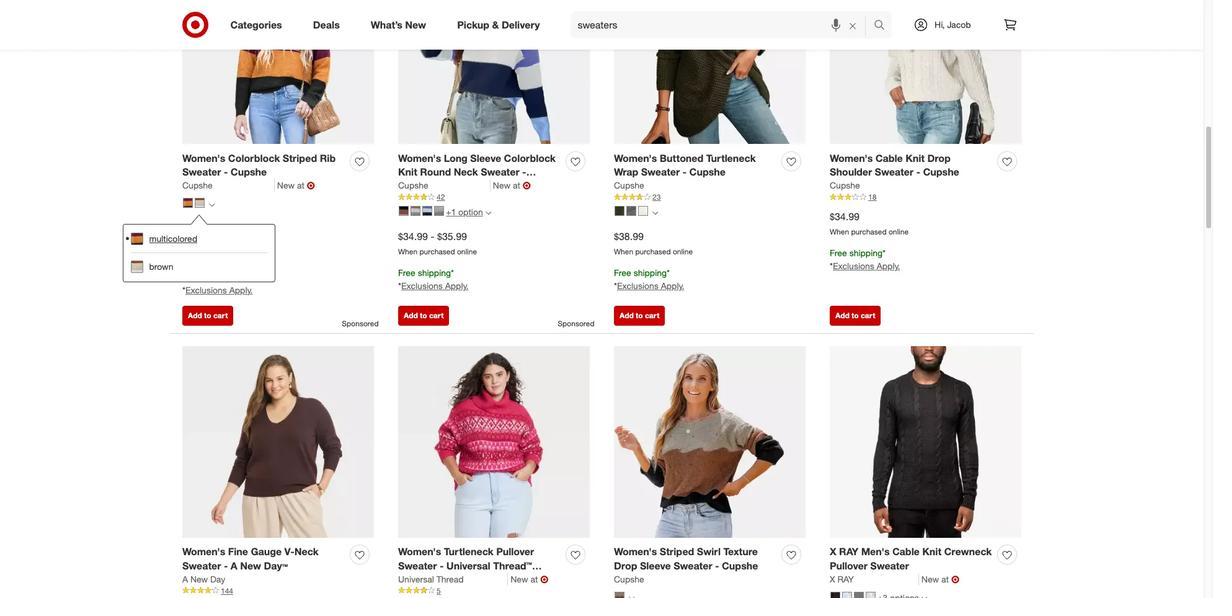 Task type: describe. For each thing, give the bounding box(es) containing it.
x ray men's cable knit crewneck pullover sweater link
[[830, 545, 993, 573]]

cart for $33.99 - $37.99
[[213, 311, 228, 320]]

sweater inside women's turtleneck pullover sweater - universal thread™ jacquard
[[398, 560, 437, 572]]

delivery
[[502, 18, 540, 31]]

multi image
[[615, 592, 625, 598]]

23 link
[[614, 192, 806, 203]]

jacob
[[947, 19, 971, 30]]

a new day link
[[182, 573, 225, 586]]

texture
[[724, 545, 758, 558]]

cart for $34.99 - $35.99
[[429, 311, 444, 320]]

wrap
[[614, 166, 639, 178]]

women's striped swirl texture drop sleeve sweater - cupshe link
[[614, 545, 777, 573]]

women's for women's cable knit drop shoulder sweater - cupshe
[[830, 152, 873, 164]]

add for $34.99
[[836, 311, 850, 320]]

colorblock inside women's long sleeve colorblock knit round neck sweater - cupshe
[[504, 152, 556, 164]]

neck inside women's long sleeve colorblock knit round neck sweater - cupshe
[[454, 166, 478, 178]]

items
[[209, 236, 231, 247]]

knit for x ray men's cable knit crewneck pullover sweater
[[923, 545, 942, 558]]

purchased inside $38.99 when purchased online
[[636, 247, 671, 256]]

shoulder
[[830, 166, 872, 178]]

blue image
[[422, 206, 432, 216]]

online inside $34.99 when purchased online
[[889, 227, 909, 237]]

ray for x ray men's cable knit crewneck pullover sweater
[[839, 545, 859, 558]]

women's cable knit drop shoulder sweater - cupshe
[[830, 152, 960, 178]]

39144-heather grey image
[[854, 592, 864, 598]]

women's striped swirl texture drop sleeve sweater - cupshe
[[614, 545, 758, 572]]

1 vertical spatial universal
[[398, 574, 434, 584]]

new up all colors + 3 more colors element
[[922, 574, 939, 584]]

x for x ray men's cable knit crewneck pullover sweater
[[830, 545, 837, 558]]

&
[[492, 18, 499, 31]]

- inside $33.99 - $37.99 select items on sale when purchased online
[[215, 222, 219, 235]]

39144-cashmere blue image
[[842, 592, 852, 598]]

- inside women's buttoned turtleneck wrap sweater - cupshe
[[683, 166, 687, 178]]

5
[[437, 586, 441, 596]]

turtleneck inside women's turtleneck pullover sweater - universal thread™ jacquard
[[444, 545, 494, 558]]

multicolored image
[[183, 198, 193, 208]]

pickup
[[457, 18, 490, 31]]

multicolored link
[[131, 225, 267, 253]]

rib
[[320, 152, 336, 164]]

new at ¬ for striped
[[277, 179, 315, 192]]

shipping down $34.99 when purchased online
[[850, 248, 883, 258]]

add to cart button for $34.99
[[830, 306, 881, 326]]

pickup & delivery
[[457, 18, 540, 31]]

cart for $38.99
[[645, 311, 660, 320]]

free down $34.99 when purchased online
[[830, 248, 847, 258]]

- inside women's striped swirl texture drop sleeve sweater - cupshe
[[715, 560, 719, 572]]

cupshe inside women's striped swirl texture drop sleeve sweater - cupshe
[[722, 560, 758, 572]]

women's buttoned turtleneck wrap sweater - cupshe
[[614, 152, 756, 178]]

women's colorblock striped rib sweater - cupshe link
[[182, 151, 345, 179]]

shipping down $34.99 - $35.99 when purchased online
[[418, 267, 451, 278]]

at for women's long sleeve colorblock knit round neck sweater - cupshe
[[513, 180, 520, 191]]

hi,
[[935, 19, 945, 30]]

23
[[653, 192, 661, 202]]

x ray men's cable knit crewneck pullover sweater
[[830, 545, 992, 572]]

¬ for women's long sleeve colorblock knit round neck sweater - cupshe
[[523, 179, 531, 192]]

cupshe inside women's long sleeve colorblock knit round neck sweater - cupshe
[[398, 180, 435, 192]]

$33.99 - $37.99 select items on sale when purchased online
[[182, 222, 261, 261]]

option
[[459, 207, 483, 217]]

gray image for $38.99
[[627, 206, 637, 216]]

at for women's colorblock striped rib sweater - cupshe
[[297, 180, 305, 191]]

thread™
[[493, 560, 532, 572]]

$35.99
[[437, 230, 467, 243]]

pullover inside x ray men's cable knit crewneck pullover sweater
[[830, 560, 868, 572]]

+1
[[446, 207, 456, 217]]

free shipping * * exclusions apply. down items
[[182, 272, 253, 295]]

brown
[[149, 261, 173, 272]]

what's new link
[[360, 11, 442, 38]]

18 link
[[830, 192, 1022, 203]]

exclusions apply. link down brown link on the left
[[185, 285, 253, 295]]

what's
[[371, 18, 403, 31]]

new at ¬ for pullover
[[511, 573, 549, 586]]

free right brown
[[182, 272, 200, 282]]

add to cart for $33.99 - $37.99
[[188, 311, 228, 320]]

crewneck
[[945, 545, 992, 558]]

thread
[[437, 574, 464, 584]]

add to cart button for $33.99 - $37.99
[[182, 306, 233, 326]]

- inside women's turtleneck pullover sweater - universal thread™ jacquard
[[440, 560, 444, 572]]

apply. down $34.99 - $35.99 when purchased online
[[445, 280, 469, 291]]

when inside $33.99 - $37.99 select items on sale when purchased online
[[182, 251, 202, 261]]

online inside $38.99 when purchased online
[[673, 247, 693, 256]]

all colors element for striped
[[629, 594, 635, 598]]

women's cable knit drop shoulder sweater - cupshe link
[[830, 151, 993, 179]]

free down $34.99 - $35.99 when purchased online
[[398, 267, 416, 278]]

add for $38.99
[[620, 311, 634, 320]]

+1 option
[[446, 207, 483, 217]]

women's for women's long sleeve colorblock knit round neck sweater - cupshe
[[398, 152, 441, 164]]

drop inside women's cable knit drop shoulder sweater - cupshe
[[928, 152, 951, 164]]

new down women's colorblock striped rib sweater - cupshe link
[[277, 180, 295, 191]]

sweater inside women's colorblock striped rib sweater - cupshe
[[182, 166, 221, 178]]

- inside women's colorblock striped rib sweater - cupshe
[[224, 166, 228, 178]]

brown link
[[131, 253, 267, 281]]

new at ¬ for sleeve
[[493, 179, 531, 192]]

shipping down $38.99 when purchased online
[[634, 267, 667, 278]]

what's new
[[371, 18, 426, 31]]

42 link
[[398, 192, 590, 203]]

$34.99 for when
[[830, 211, 860, 223]]

x ray
[[830, 574, 854, 584]]

online inside $33.99 - $37.99 select items on sale when purchased online
[[241, 251, 261, 261]]

deals
[[313, 18, 340, 31]]

sponsored for $34.99 - $35.99
[[558, 319, 595, 328]]

fine
[[228, 545, 248, 558]]

sweater inside women's long sleeve colorblock knit round neck sweater - cupshe
[[481, 166, 520, 178]]

39144 black image
[[831, 592, 841, 598]]

universal thread
[[398, 574, 464, 584]]

apply. down brown link on the left
[[229, 285, 253, 295]]

when inside $34.99 - $35.99 when purchased online
[[398, 247, 418, 256]]

women's long sleeve colorblock knit round neck sweater - cupshe
[[398, 152, 556, 192]]

round
[[420, 166, 451, 178]]

sweater inside women's cable knit drop shoulder sweater - cupshe
[[875, 166, 914, 178]]

pickup & delivery link
[[447, 11, 556, 38]]

add for $34.99 - $35.99
[[404, 311, 418, 320]]

new inside the women's fine gauge v-neck sweater - a new day™
[[240, 560, 261, 572]]

free shipping * * exclusions apply. down $34.99 when purchased online
[[830, 248, 900, 271]]

search
[[869, 20, 898, 32]]

day™
[[264, 560, 288, 572]]

new left day
[[190, 574, 208, 584]]

search button
[[869, 11, 898, 41]]

women's for women's colorblock striped rib sweater - cupshe
[[182, 152, 225, 164]]

women's turtleneck pullover sweater - universal thread™ jacquard link
[[398, 545, 561, 586]]

men's
[[862, 545, 890, 558]]

at for x ray men's cable knit crewneck pullover sweater
[[942, 574, 949, 584]]

knit inside women's cable knit drop shoulder sweater - cupshe
[[906, 152, 925, 164]]

144 link
[[182, 586, 374, 596]]

all colors + 1 more colors element
[[486, 209, 491, 216]]

at for women's turtleneck pullover sweater - universal thread™ jacquard
[[531, 574, 538, 584]]

to for $33.99 - $37.99
[[204, 311, 211, 320]]

to for $34.99 - $35.99
[[420, 311, 427, 320]]

white image
[[638, 206, 648, 216]]

new right the what's
[[405, 18, 426, 31]]

cupshe inside women's buttoned turtleneck wrap sweater - cupshe
[[690, 166, 726, 178]]

add to cart for $34.99
[[836, 311, 876, 320]]

cupshe link up all colors image
[[182, 179, 275, 192]]

gray image for $34.99
[[411, 206, 421, 216]]

exclusions apply. link down $38.99 when purchased online
[[617, 280, 684, 291]]

exclusions down brown link on the left
[[185, 285, 227, 295]]



Task type: vqa. For each thing, say whether or not it's contained in the screenshot.
up & up to the right
no



Task type: locate. For each thing, give the bounding box(es) containing it.
turtleneck up universal thread link
[[444, 545, 494, 558]]

at down thread™
[[531, 574, 538, 584]]

0 horizontal spatial gray image
[[411, 206, 421, 216]]

2 horizontal spatial all colors element
[[653, 209, 658, 216]]

add
[[188, 311, 202, 320], [404, 311, 418, 320], [620, 311, 634, 320], [836, 311, 850, 320]]

online down 18 link
[[889, 227, 909, 237]]

all colors element
[[209, 201, 215, 208], [653, 209, 658, 216], [629, 594, 635, 598]]

all colors element right brown icon
[[209, 201, 215, 208]]

- inside women's cable knit drop shoulder sweater - cupshe
[[917, 166, 921, 178]]

2 gray image from the left
[[627, 206, 637, 216]]

1 horizontal spatial gray image
[[627, 206, 637, 216]]

2 add to cart from the left
[[404, 311, 444, 320]]

pullover up x ray
[[830, 560, 868, 572]]

all colors + 3 more colors element
[[922, 594, 927, 598]]

add for $33.99 - $37.99
[[188, 311, 202, 320]]

2 vertical spatial all colors element
[[629, 594, 635, 598]]

0 horizontal spatial striped
[[283, 152, 317, 164]]

1 vertical spatial cable
[[893, 545, 920, 558]]

0 horizontal spatial all colors image
[[629, 596, 635, 598]]

cupshe link up multi image
[[614, 573, 644, 586]]

¬
[[307, 179, 315, 192], [523, 179, 531, 192], [541, 573, 549, 586], [952, 573, 960, 586]]

a left day
[[182, 574, 188, 584]]

women's inside women's colorblock striped rib sweater - cupshe
[[182, 152, 225, 164]]

sweater
[[182, 166, 221, 178], [481, 166, 520, 178], [641, 166, 680, 178], [875, 166, 914, 178], [182, 560, 221, 572], [398, 560, 437, 572], [674, 560, 713, 572], [871, 560, 909, 572]]

1 horizontal spatial pullover
[[830, 560, 868, 572]]

$34.99
[[830, 211, 860, 223], [398, 230, 428, 243]]

cable up 18
[[876, 152, 903, 164]]

1 horizontal spatial neck
[[454, 166, 478, 178]]

swirl
[[697, 545, 721, 558]]

a down fine on the bottom of the page
[[231, 560, 237, 572]]

sweater inside women's buttoned turtleneck wrap sweater - cupshe
[[641, 166, 680, 178]]

1 gray image from the left
[[411, 206, 421, 216]]

cupshe inside women's colorblock striped rib sweater - cupshe
[[231, 166, 267, 178]]

0 horizontal spatial sleeve
[[470, 152, 501, 164]]

free shipping * * exclusions apply. down $34.99 - $35.99 when purchased online
[[398, 267, 469, 291]]

x up x ray
[[830, 545, 837, 558]]

drop
[[928, 152, 951, 164], [614, 560, 637, 572]]

purchased down $35.99 on the left of the page
[[420, 247, 455, 256]]

0 vertical spatial sleeve
[[470, 152, 501, 164]]

women's long sleeve colorblock knit round neck sweater - cupshe link
[[398, 151, 561, 192]]

women's buttoned turtleneck wrap sweater - cupshe link
[[614, 151, 777, 179]]

to
[[204, 311, 211, 320], [420, 311, 427, 320], [636, 311, 643, 320], [852, 311, 859, 320]]

1 horizontal spatial striped
[[660, 545, 694, 558]]

0 vertical spatial universal
[[447, 560, 491, 572]]

categories link
[[220, 11, 298, 38]]

at up 42 link
[[513, 180, 520, 191]]

add to cart for $34.99 - $35.99
[[404, 311, 444, 320]]

1 vertical spatial pullover
[[830, 560, 868, 572]]

women's up the wrap
[[614, 152, 657, 164]]

purchased inside $34.99 - $35.99 when purchased online
[[420, 247, 455, 256]]

sweater down men's at the bottom
[[871, 560, 909, 572]]

online inside $34.99 - $35.99 when purchased online
[[457, 247, 477, 256]]

3 to from the left
[[636, 311, 643, 320]]

$34.99 down shoulder
[[830, 211, 860, 223]]

buttoned
[[660, 152, 704, 164]]

neck
[[454, 166, 478, 178], [295, 545, 319, 558]]

pullover up thread™
[[496, 545, 534, 558]]

all colors image
[[653, 210, 658, 216], [629, 596, 635, 598]]

all colors image right multi image
[[629, 596, 635, 598]]

sweater down swirl
[[674, 560, 713, 572]]

*
[[883, 248, 886, 258], [830, 261, 833, 271], [451, 267, 454, 278], [667, 267, 670, 278], [235, 272, 238, 282], [398, 280, 401, 291], [614, 280, 617, 291], [182, 285, 185, 295]]

2 x from the top
[[830, 574, 835, 584]]

all colors element right multi image
[[629, 594, 635, 598]]

women's turtleneck pullover sweater - universal thread™ jacquard image
[[398, 346, 590, 538], [398, 346, 590, 538]]

1 vertical spatial all colors image
[[629, 596, 635, 598]]

drop inside women's striped swirl texture drop sleeve sweater - cupshe
[[614, 560, 637, 572]]

cupshe inside women's cable knit drop shoulder sweater - cupshe
[[923, 166, 960, 178]]

0 vertical spatial neck
[[454, 166, 478, 178]]

$37.99
[[222, 222, 251, 235]]

women's inside the women's fine gauge v-neck sweater - a new day™
[[182, 545, 225, 558]]

39144-lilac hint image
[[866, 592, 876, 598]]

0 horizontal spatial sponsored
[[342, 319, 379, 328]]

0 horizontal spatial all colors element
[[209, 201, 215, 208]]

women's fine gauge v-neck sweater - a new day™ link
[[182, 545, 345, 573]]

1 colorblock from the left
[[228, 152, 280, 164]]

4 add to cart button from the left
[[830, 306, 881, 326]]

women's inside women's buttoned turtleneck wrap sweater - cupshe
[[614, 152, 657, 164]]

add to cart for $38.99
[[620, 311, 660, 320]]

gauge
[[251, 545, 282, 558]]

apply. down $34.99 when purchased online
[[877, 261, 900, 271]]

to for $38.99
[[636, 311, 643, 320]]

women's inside women's long sleeve colorblock knit round neck sweater - cupshe
[[398, 152, 441, 164]]

women's colorblock striped rib sweater - cupshe image
[[182, 0, 374, 144], [182, 0, 374, 144]]

0 vertical spatial all colors element
[[209, 201, 215, 208]]

4 add from the left
[[836, 311, 850, 320]]

- inside $34.99 - $35.99 when purchased online
[[431, 230, 435, 243]]

purchased inside $33.99 - $37.99 select items on sale when purchased online
[[204, 251, 239, 261]]

turtleneck
[[706, 152, 756, 164], [444, 545, 494, 558]]

women's up multi image
[[614, 545, 657, 558]]

apply. down $38.99 when purchased online
[[661, 280, 684, 291]]

purchased down the $38.99
[[636, 247, 671, 256]]

new at ¬ for men's
[[922, 573, 960, 586]]

1 horizontal spatial universal
[[447, 560, 491, 572]]

when down the $38.99
[[614, 247, 634, 256]]

gray image
[[411, 206, 421, 216], [627, 206, 637, 216]]

new up 42 link
[[493, 180, 511, 191]]

striped left rib
[[283, 152, 317, 164]]

women's cable knit drop shoulder sweater - cupshe image
[[830, 0, 1022, 144], [830, 0, 1022, 144]]

1 horizontal spatial turtleneck
[[706, 152, 756, 164]]

v-
[[284, 545, 295, 558]]

1 add from the left
[[188, 311, 202, 320]]

women's for women's buttoned turtleneck wrap sweater - cupshe
[[614, 152, 657, 164]]

cupshe link down the wrap
[[614, 179, 644, 192]]

sponsored for $33.99 - $37.99
[[342, 319, 379, 328]]

turtleneck up 23 link
[[706, 152, 756, 164]]

cart for $34.99
[[861, 311, 876, 320]]

cable inside x ray men's cable knit crewneck pullover sweater
[[893, 545, 920, 558]]

2 add to cart button from the left
[[398, 306, 449, 326]]

1 horizontal spatial all colors element
[[629, 594, 635, 598]]

women's up a new day
[[182, 545, 225, 558]]

2 to from the left
[[420, 311, 427, 320]]

dark gray image
[[434, 206, 444, 216]]

new down thread™
[[511, 574, 528, 584]]

exclusions down $34.99 - $35.99 when purchased online
[[401, 280, 443, 291]]

select
[[182, 236, 207, 247]]

$34.99 - $35.99 when purchased online
[[398, 230, 477, 256]]

4 add to cart from the left
[[836, 311, 876, 320]]

0 vertical spatial cable
[[876, 152, 903, 164]]

women's striped swirl texture drop sleeve sweater - cupshe image
[[614, 346, 806, 538], [614, 346, 806, 538]]

- inside the women's fine gauge v-neck sweater - a new day™
[[224, 560, 228, 572]]

$34.99 for -
[[398, 230, 428, 243]]

0 vertical spatial pullover
[[496, 545, 534, 558]]

women's up brown icon
[[182, 152, 225, 164]]

a inside a new day link
[[182, 574, 188, 584]]

1 vertical spatial a
[[182, 574, 188, 584]]

exclusions down $38.99 when purchased online
[[617, 280, 659, 291]]

1 horizontal spatial $34.99
[[830, 211, 860, 223]]

cable inside women's cable knit drop shoulder sweater - cupshe
[[876, 152, 903, 164]]

neck right gauge
[[295, 545, 319, 558]]

1 vertical spatial turtleneck
[[444, 545, 494, 558]]

women's inside women's turtleneck pullover sweater - universal thread™ jacquard
[[398, 545, 441, 558]]

sweater inside the women's fine gauge v-neck sweater - a new day™
[[182, 560, 221, 572]]

add to cart button
[[182, 306, 233, 326], [398, 306, 449, 326], [614, 306, 665, 326], [830, 306, 881, 326]]

cupshe link
[[182, 179, 275, 192], [398, 179, 491, 192], [614, 179, 644, 192], [830, 179, 860, 192], [614, 573, 644, 586]]

42
[[437, 192, 445, 202]]

deals link
[[303, 11, 355, 38]]

women's fine gauge v-neck sweater - a new day™
[[182, 545, 319, 572]]

What can we help you find? suggestions appear below search field
[[570, 11, 877, 38]]

1 horizontal spatial a
[[231, 560, 237, 572]]

add to cart button for $34.99 - $35.99
[[398, 306, 449, 326]]

a new day
[[182, 574, 225, 584]]

1 vertical spatial $34.99
[[398, 230, 428, 243]]

0 horizontal spatial universal
[[398, 574, 434, 584]]

3 add to cart from the left
[[620, 311, 660, 320]]

neck inside the women's fine gauge v-neck sweater - a new day™
[[295, 545, 319, 558]]

1 vertical spatial all colors element
[[653, 209, 658, 216]]

exclusions down $34.99 when purchased online
[[833, 261, 875, 271]]

0 horizontal spatial turtleneck
[[444, 545, 494, 558]]

women's inside women's cable knit drop shoulder sweater - cupshe
[[830, 152, 873, 164]]

1 horizontal spatial sponsored
[[558, 319, 595, 328]]

sleeve inside women's long sleeve colorblock knit round neck sweater - cupshe
[[470, 152, 501, 164]]

when down shoulder
[[830, 227, 849, 237]]

2 cart from the left
[[429, 311, 444, 320]]

ray left men's at the bottom
[[839, 545, 859, 558]]

1 add to cart from the left
[[188, 311, 228, 320]]

1 sponsored from the left
[[342, 319, 379, 328]]

colorblock inside women's colorblock striped rib sweater - cupshe
[[228, 152, 280, 164]]

1 add to cart button from the left
[[182, 306, 233, 326]]

0 vertical spatial all colors image
[[653, 210, 658, 216]]

1 vertical spatial knit
[[398, 166, 417, 178]]

colorblock
[[228, 152, 280, 164], [504, 152, 556, 164]]

18
[[869, 192, 877, 202]]

striped inside women's striped swirl texture drop sleeve sweater - cupshe
[[660, 545, 694, 558]]

categories
[[230, 18, 282, 31]]

women's for women's turtleneck pullover sweater - universal thread™ jacquard
[[398, 545, 441, 558]]

online down $35.99 on the left of the page
[[457, 247, 477, 256]]

when down brown image
[[398, 247, 418, 256]]

knit for women's long sleeve colorblock knit round neck sweater - cupshe
[[398, 166, 417, 178]]

online down 23 link
[[673, 247, 693, 256]]

$34.99 when purchased online
[[830, 211, 909, 237]]

purchased inside $34.99 when purchased online
[[851, 227, 887, 237]]

sponsored
[[342, 319, 379, 328], [558, 319, 595, 328]]

+1 option button
[[393, 202, 497, 222]]

x ray men's cable knit crewneck pullover sweater image
[[830, 346, 1022, 538], [830, 346, 1022, 538]]

sweater up brown icon
[[182, 166, 221, 178]]

free down the $38.99
[[614, 267, 631, 278]]

0 vertical spatial x
[[830, 545, 837, 558]]

neck down long
[[454, 166, 478, 178]]

1 cart from the left
[[213, 311, 228, 320]]

knit inside x ray men's cable knit crewneck pullover sweater
[[923, 545, 942, 558]]

at down women's colorblock striped rib sweater - cupshe link
[[297, 180, 305, 191]]

knit
[[906, 152, 925, 164], [398, 166, 417, 178], [923, 545, 942, 558]]

cupshe link up 42
[[398, 179, 491, 192]]

on
[[233, 236, 243, 247]]

0 vertical spatial turtleneck
[[706, 152, 756, 164]]

when down select
[[182, 251, 202, 261]]

exclusions apply. link down $34.99 - $35.99 when purchased online
[[401, 280, 469, 291]]

brown image
[[195, 198, 205, 208]]

knit up 18 link
[[906, 152, 925, 164]]

brown image
[[399, 206, 409, 216]]

0 horizontal spatial $34.99
[[398, 230, 428, 243]]

sale
[[245, 236, 261, 247]]

cart
[[213, 311, 228, 320], [429, 311, 444, 320], [645, 311, 660, 320], [861, 311, 876, 320]]

¬ for x ray men's cable knit crewneck pullover sweater
[[952, 573, 960, 586]]

1 horizontal spatial all colors image
[[653, 210, 658, 216]]

sweater inside x ray men's cable knit crewneck pullover sweater
[[871, 560, 909, 572]]

0 vertical spatial $34.99
[[830, 211, 860, 223]]

sweater up jacquard
[[398, 560, 437, 572]]

cable right men's at the bottom
[[893, 545, 920, 558]]

$38.99
[[614, 230, 644, 243]]

ray for x ray
[[838, 574, 854, 584]]

ray up 39144-cashmere blue image
[[838, 574, 854, 584]]

$34.99 inside $34.99 - $35.99 when purchased online
[[398, 230, 428, 243]]

sweater up 18
[[875, 166, 914, 178]]

cupshe
[[231, 166, 267, 178], [690, 166, 726, 178], [923, 166, 960, 178], [182, 180, 213, 191], [398, 180, 435, 192], [398, 180, 428, 191], [614, 180, 644, 191], [830, 180, 860, 191], [722, 560, 758, 572], [614, 574, 644, 584]]

0 horizontal spatial a
[[182, 574, 188, 584]]

gray image right brown image
[[411, 206, 421, 216]]

3 cart from the left
[[645, 311, 660, 320]]

1 x from the top
[[830, 545, 837, 558]]

144
[[221, 586, 233, 596]]

when inside $38.99 when purchased online
[[614, 247, 634, 256]]

turtleneck inside women's buttoned turtleneck wrap sweater - cupshe
[[706, 152, 756, 164]]

all colors image right white icon
[[653, 210, 658, 216]]

-
[[224, 166, 228, 178], [522, 166, 526, 178], [683, 166, 687, 178], [917, 166, 921, 178], [215, 222, 219, 235], [431, 230, 435, 243], [224, 560, 228, 572], [440, 560, 444, 572], [715, 560, 719, 572]]

sweater inside women's striped swirl texture drop sleeve sweater - cupshe
[[674, 560, 713, 572]]

1 vertical spatial striped
[[660, 545, 694, 558]]

gray image right green icon
[[627, 206, 637, 216]]

0 vertical spatial drop
[[928, 152, 951, 164]]

0 horizontal spatial drop
[[614, 560, 637, 572]]

x inside x ray men's cable knit crewneck pullover sweater
[[830, 545, 837, 558]]

3 add to cart button from the left
[[614, 306, 665, 326]]

0 vertical spatial knit
[[906, 152, 925, 164]]

0 horizontal spatial colorblock
[[228, 152, 280, 164]]

green image
[[615, 206, 625, 216]]

women's turtleneck pullover sweater - universal thread™ jacquard
[[398, 545, 534, 586]]

multicolored
[[149, 233, 197, 244]]

at
[[297, 180, 305, 191], [513, 180, 520, 191], [531, 574, 538, 584], [942, 574, 949, 584]]

new at ¬
[[277, 179, 315, 192], [493, 179, 531, 192], [511, 573, 549, 586], [922, 573, 960, 586]]

universal left thread
[[398, 574, 434, 584]]

drop up multi image
[[614, 560, 637, 572]]

purchased down items
[[204, 251, 239, 261]]

3 add from the left
[[620, 311, 634, 320]]

all colors element right white icon
[[653, 209, 658, 216]]

purchased down 18
[[851, 227, 887, 237]]

0 vertical spatial striped
[[283, 152, 317, 164]]

knit left round
[[398, 166, 417, 178]]

striped inside women's colorblock striped rib sweater - cupshe
[[283, 152, 317, 164]]

a inside the women's fine gauge v-neck sweater - a new day™
[[231, 560, 237, 572]]

jacquard
[[398, 574, 443, 586]]

pullover
[[496, 545, 534, 558], [830, 560, 868, 572]]

day
[[210, 574, 225, 584]]

drop up 18 link
[[928, 152, 951, 164]]

$33.99
[[182, 222, 212, 235]]

women's colorblock striped rib sweater - cupshe
[[182, 152, 336, 178]]

all colors + 3 more colors image
[[922, 596, 927, 598]]

all colors + 1 more colors image
[[486, 210, 491, 216]]

sweater up a new day
[[182, 560, 221, 572]]

$34.99 inside $34.99 when purchased online
[[830, 211, 860, 223]]

free shipping * * exclusions apply.
[[830, 248, 900, 271], [398, 267, 469, 291], [614, 267, 684, 291], [182, 272, 253, 295]]

- inside women's long sleeve colorblock knit round neck sweater - cupshe
[[522, 166, 526, 178]]

¬ for women's colorblock striped rib sweater - cupshe
[[307, 179, 315, 192]]

pullover inside women's turtleneck pullover sweater - universal thread™ jacquard
[[496, 545, 534, 558]]

women's
[[182, 152, 225, 164], [398, 152, 441, 164], [614, 152, 657, 164], [830, 152, 873, 164], [182, 545, 225, 558], [398, 545, 441, 558], [614, 545, 657, 558]]

when inside $34.99 when purchased online
[[830, 227, 849, 237]]

sleeve inside women's striped swirl texture drop sleeve sweater - cupshe
[[640, 560, 671, 572]]

4 cart from the left
[[861, 311, 876, 320]]

1 horizontal spatial drop
[[928, 152, 951, 164]]

gray image inside +1 option dropdown button
[[411, 206, 421, 216]]

2 add from the left
[[404, 311, 418, 320]]

exclusions apply. link down $34.99 when purchased online
[[833, 261, 900, 271]]

cupshe link down shoulder
[[830, 179, 860, 192]]

women's up jacquard
[[398, 545, 441, 558]]

x for x ray
[[830, 574, 835, 584]]

knit left crewneck on the bottom right
[[923, 545, 942, 558]]

x
[[830, 545, 837, 558], [830, 574, 835, 584]]

women's fine gauge v-neck sweater - a new day™ image
[[182, 346, 374, 538], [182, 346, 374, 538]]

0 horizontal spatial pullover
[[496, 545, 534, 558]]

cable
[[876, 152, 903, 164], [893, 545, 920, 558]]

add to cart button for $38.99
[[614, 306, 665, 326]]

1 vertical spatial sleeve
[[640, 560, 671, 572]]

to for $34.99
[[852, 311, 859, 320]]

0 horizontal spatial neck
[[295, 545, 319, 558]]

online
[[889, 227, 909, 237], [457, 247, 477, 256], [673, 247, 693, 256], [241, 251, 261, 261]]

x ray link
[[830, 573, 919, 586]]

1 horizontal spatial colorblock
[[504, 152, 556, 164]]

women's inside women's striped swirl texture drop sleeve sweater - cupshe
[[614, 545, 657, 558]]

¬ for women's turtleneck pullover sweater - universal thread™ jacquard
[[541, 573, 549, 586]]

1 vertical spatial drop
[[614, 560, 637, 572]]

exclusions apply. link
[[833, 261, 900, 271], [401, 280, 469, 291], [617, 280, 684, 291], [185, 285, 253, 295]]

0 vertical spatial ray
[[839, 545, 859, 558]]

1 to from the left
[[204, 311, 211, 320]]

exclusions
[[833, 261, 875, 271], [401, 280, 443, 291], [617, 280, 659, 291], [185, 285, 227, 295]]

women's up shoulder
[[830, 152, 873, 164]]

hi, jacob
[[935, 19, 971, 30]]

universal up universal thread link
[[447, 560, 491, 572]]

long
[[444, 152, 468, 164]]

striped
[[283, 152, 317, 164], [660, 545, 694, 558]]

2 colorblock from the left
[[504, 152, 556, 164]]

sweater up 23
[[641, 166, 680, 178]]

all colors element for colorblock
[[209, 201, 215, 208]]

all colors image
[[209, 202, 215, 208]]

ray inside x ray men's cable knit crewneck pullover sweater
[[839, 545, 859, 558]]

universal inside women's turtleneck pullover sweater - universal thread™ jacquard
[[447, 560, 491, 572]]

2 sponsored from the left
[[558, 319, 595, 328]]

knit inside women's long sleeve colorblock knit round neck sweater - cupshe
[[398, 166, 417, 178]]

new down fine on the bottom of the page
[[240, 560, 261, 572]]

5 link
[[398, 586, 590, 596]]

1 vertical spatial ray
[[838, 574, 854, 584]]

sweater up 42 link
[[481, 166, 520, 178]]

$38.99 when purchased online
[[614, 230, 693, 256]]

purchased
[[851, 227, 887, 237], [420, 247, 455, 256], [636, 247, 671, 256], [204, 251, 239, 261]]

4 to from the left
[[852, 311, 859, 320]]

a
[[231, 560, 237, 572], [182, 574, 188, 584]]

shipping down items
[[202, 272, 235, 282]]

x up the 39144 black image
[[830, 574, 835, 584]]

add to cart
[[188, 311, 228, 320], [404, 311, 444, 320], [620, 311, 660, 320], [836, 311, 876, 320]]

women's for women's striped swirl texture drop sleeve sweater - cupshe
[[614, 545, 657, 558]]

universal thread link
[[398, 573, 508, 586]]

at down crewneck on the bottom right
[[942, 574, 949, 584]]

online down sale
[[241, 251, 261, 261]]

women's up round
[[398, 152, 441, 164]]

$34.99 down brown image
[[398, 230, 428, 243]]

1 vertical spatial x
[[830, 574, 835, 584]]

women's long sleeve colorblock knit round neck sweater - cupshe image
[[398, 0, 590, 144], [398, 0, 590, 144]]

free shipping * * exclusions apply. down $38.99 when purchased online
[[614, 267, 684, 291]]

women's buttoned turtleneck wrap sweater - cupshe image
[[614, 0, 806, 144], [614, 0, 806, 144]]

ray
[[839, 545, 859, 558], [838, 574, 854, 584]]

0 vertical spatial a
[[231, 560, 237, 572]]

striped left swirl
[[660, 545, 694, 558]]

1 horizontal spatial sleeve
[[640, 560, 671, 572]]

1 vertical spatial neck
[[295, 545, 319, 558]]

women's for women's fine gauge v-neck sweater - a new day™
[[182, 545, 225, 558]]

free
[[830, 248, 847, 258], [398, 267, 416, 278], [614, 267, 631, 278], [182, 272, 200, 282]]

2 vertical spatial knit
[[923, 545, 942, 558]]



